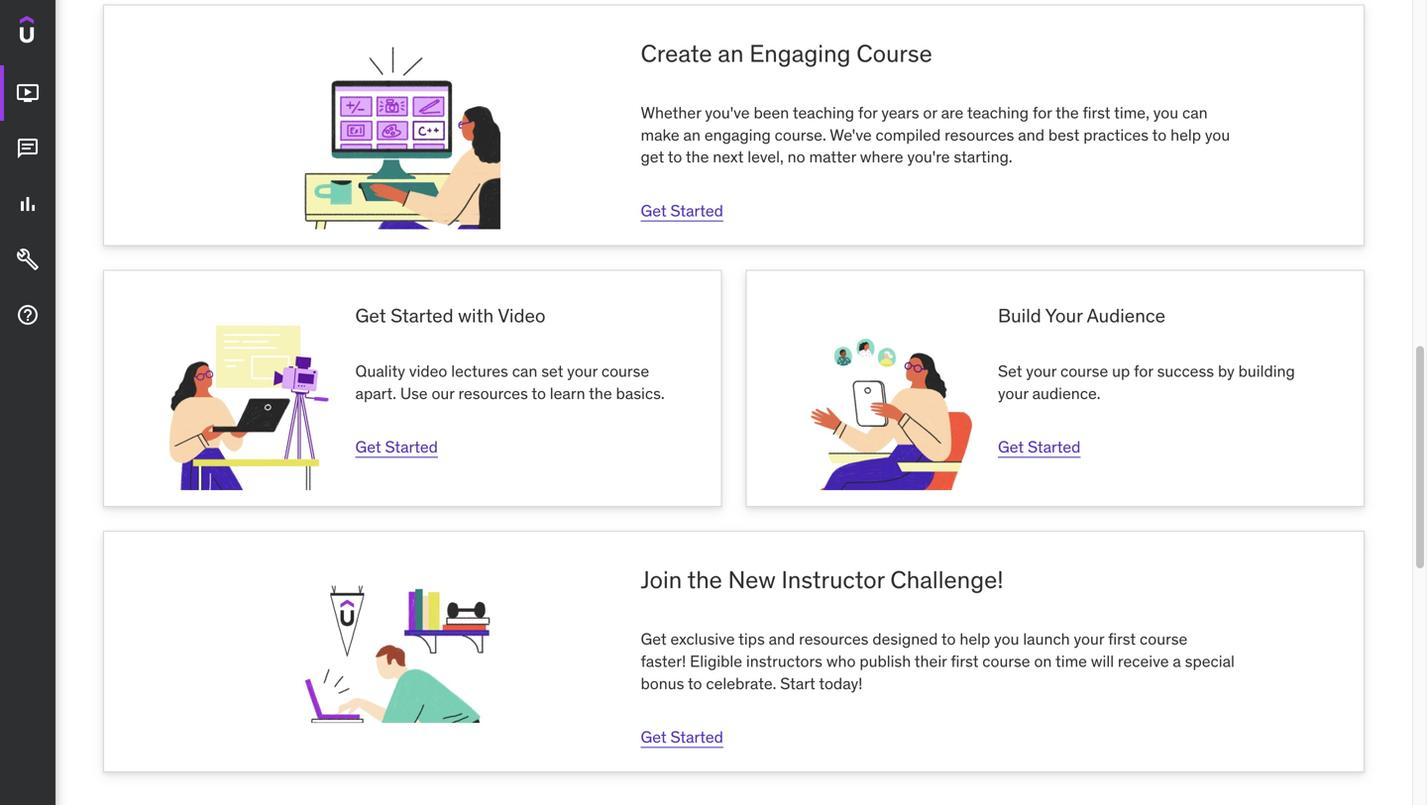 Task type: vqa. For each thing, say whether or not it's contained in the screenshot.
1st "1 lecture • 2min" from the top of the page
no



Task type: describe. For each thing, give the bounding box(es) containing it.
special
[[1185, 651, 1235, 672]]

and inside get exclusive tips and resources designed to help you launch your first course faster! eligible instructors who publish their first course on time will receive a special bonus to celebrate. start today!
[[769, 629, 795, 650]]

to inside the 'quality video lectures can set your course apart. use our resources to learn the basics.'
[[532, 383, 546, 404]]

receive
[[1118, 651, 1169, 672]]

video
[[498, 304, 546, 327]]

audience.
[[1032, 383, 1101, 404]]

best
[[1048, 125, 1080, 145]]

1 horizontal spatial for
[[1033, 102, 1052, 123]]

make
[[641, 125, 680, 145]]

time
[[1055, 651, 1087, 672]]

started down the audience.
[[1028, 437, 1081, 458]]

get
[[641, 147, 664, 167]]

1 teaching from the left
[[793, 102, 854, 123]]

get started for build
[[998, 437, 1081, 458]]

building
[[1238, 361, 1295, 381]]

get started link for create
[[641, 201, 723, 221]]

video
[[409, 361, 447, 381]]

get for build your audience
[[998, 437, 1024, 458]]

to right get
[[668, 147, 682, 167]]

get for get started with video
[[355, 437, 381, 458]]

set
[[998, 361, 1022, 381]]

compiled
[[876, 125, 941, 145]]

2 medium image from the top
[[16, 192, 40, 216]]

we've
[[830, 125, 872, 145]]

use
[[400, 383, 428, 404]]

apart.
[[355, 383, 396, 404]]

faster!
[[641, 651, 686, 672]]

resources inside the 'quality video lectures can set your course apart. use our resources to learn the basics.'
[[458, 383, 528, 404]]

no
[[788, 147, 805, 167]]

learn
[[550, 383, 585, 404]]

start
[[780, 674, 815, 694]]

engaging
[[749, 38, 851, 68]]

audience
[[1087, 304, 1165, 327]]

course.
[[775, 125, 826, 145]]

your inside the 'quality video lectures can set your course apart. use our resources to learn the basics.'
[[567, 361, 598, 381]]

or
[[923, 102, 937, 123]]

course inside the 'quality video lectures can set your course apart. use our resources to learn the basics.'
[[601, 361, 649, 381]]

started left the with
[[391, 304, 453, 327]]

whether you've been teaching for years or are teaching for the first time, you can make an engaging course. we've compiled resources and best practices to help you get to the next level, no matter where you're starting.
[[641, 102, 1230, 167]]

quality
[[355, 361, 405, 381]]

your right set
[[1026, 361, 1057, 381]]

with
[[458, 304, 494, 327]]

exclusive
[[670, 629, 735, 650]]

engaging
[[704, 125, 771, 145]]

success
[[1157, 361, 1214, 381]]

years
[[881, 102, 919, 123]]

can inside the 'quality video lectures can set your course apart. use our resources to learn the basics.'
[[512, 361, 537, 381]]

course
[[857, 38, 932, 68]]

challenge!
[[890, 565, 1004, 595]]

first for create an engaging course
[[1083, 102, 1110, 123]]

started for video
[[385, 437, 438, 458]]

lectures
[[451, 361, 508, 381]]

udemy image
[[20, 16, 110, 50]]

course up a
[[1140, 629, 1188, 650]]

help inside get exclusive tips and resources designed to help you launch your first course faster! eligible instructors who publish their first course on time will receive a special bonus to celebrate. start today!
[[960, 629, 990, 650]]

1 vertical spatial you
[[1205, 125, 1230, 145]]

2 teaching from the left
[[967, 102, 1029, 123]]

for for engaging
[[858, 102, 878, 123]]

and inside whether you've been teaching for years or are teaching for the first time, you can make an engaging course. we've compiled resources and best practices to help you get to the next level, no matter where you're starting.
[[1018, 125, 1045, 145]]

resources inside get exclusive tips and resources designed to help you launch your first course faster! eligible instructors who publish their first course on time will receive a special bonus to celebrate. start today!
[[799, 629, 869, 650]]

for for audience
[[1134, 361, 1153, 381]]

get exclusive tips and resources designed to help you launch your first course faster! eligible instructors who publish their first course on time will receive a special bonus to celebrate. start today!
[[641, 629, 1235, 694]]

today!
[[819, 674, 863, 694]]

get started for create
[[641, 201, 723, 221]]

0 vertical spatial an
[[718, 38, 744, 68]]

will
[[1091, 651, 1114, 672]]

resources inside whether you've been teaching for years or are teaching for the first time, you can make an engaging course. we've compiled resources and best practices to help you get to the next level, no matter where you're starting.
[[945, 125, 1014, 145]]

join
[[641, 565, 682, 595]]

the inside the 'quality video lectures can set your course apart. use our resources to learn the basics.'
[[589, 383, 612, 404]]

you inside get exclusive tips and resources designed to help you launch your first course faster! eligible instructors who publish their first course on time will receive a special bonus to celebrate. start today!
[[994, 629, 1019, 650]]



Task type: locate. For each thing, give the bounding box(es) containing it.
course left on
[[982, 651, 1030, 672]]

1 vertical spatial an
[[683, 125, 701, 145]]

0 horizontal spatial can
[[512, 361, 537, 381]]

course up basics.
[[601, 361, 649, 381]]

1 medium image from the top
[[16, 137, 40, 161]]

create
[[641, 38, 712, 68]]

0 horizontal spatial resources
[[458, 383, 528, 404]]

1 horizontal spatial an
[[718, 38, 744, 68]]

0 horizontal spatial teaching
[[793, 102, 854, 123]]

an down whether
[[683, 125, 701, 145]]

quality video lectures can set your course apart. use our resources to learn the basics.
[[355, 361, 665, 404]]

your down set
[[998, 383, 1028, 404]]

publish
[[860, 651, 911, 672]]

been
[[754, 102, 789, 123]]

and left best
[[1018, 125, 1045, 145]]

2 medium image from the top
[[16, 303, 40, 327]]

get for create an engaging course
[[641, 201, 667, 221]]

get started link for build
[[998, 437, 1081, 458]]

first
[[1083, 102, 1110, 123], [1108, 629, 1136, 650], [951, 651, 979, 672]]

the left 'next'
[[686, 147, 709, 167]]

resources
[[945, 125, 1014, 145], [458, 383, 528, 404], [799, 629, 869, 650]]

get started down get
[[641, 201, 723, 221]]

1 medium image from the top
[[16, 81, 40, 105]]

get for join the new instructor challenge!
[[641, 728, 667, 748]]

teaching
[[793, 102, 854, 123], [967, 102, 1029, 123]]

0 vertical spatial help
[[1170, 125, 1201, 145]]

are
[[941, 102, 964, 123]]

join the new instructor challenge!
[[641, 565, 1004, 595]]

started down use
[[385, 437, 438, 458]]

can
[[1182, 102, 1208, 123], [512, 361, 537, 381]]

level,
[[747, 147, 784, 167]]

the right learn on the left of the page
[[589, 383, 612, 404]]

0 horizontal spatial help
[[960, 629, 990, 650]]

1 vertical spatial medium image
[[16, 303, 40, 327]]

for right up
[[1134, 361, 1153, 381]]

can inside whether you've been teaching for years or are teaching for the first time, you can make an engaging course. we've compiled resources and best practices to help you get to the next level, no matter where you're starting.
[[1182, 102, 1208, 123]]

whether
[[641, 102, 701, 123]]

help
[[1170, 125, 1201, 145], [960, 629, 990, 650]]

celebrate.
[[706, 674, 776, 694]]

0 vertical spatial medium image
[[16, 81, 40, 105]]

your
[[567, 361, 598, 381], [1026, 361, 1057, 381], [998, 383, 1028, 404], [1074, 629, 1104, 650]]

next
[[713, 147, 744, 167]]

an inside whether you've been teaching for years or are teaching for the first time, you can make an engaging course. we've compiled resources and best practices to help you get to the next level, no matter where you're starting.
[[683, 125, 701, 145]]

started down bonus in the bottom left of the page
[[670, 728, 723, 748]]

first up "practices"
[[1083, 102, 1110, 123]]

1 vertical spatial first
[[1108, 629, 1136, 650]]

to
[[1152, 125, 1167, 145], [668, 147, 682, 167], [532, 383, 546, 404], [941, 629, 956, 650], [688, 674, 702, 694]]

and
[[1018, 125, 1045, 145], [769, 629, 795, 650]]

0 horizontal spatial for
[[858, 102, 878, 123]]

1 vertical spatial resources
[[458, 383, 528, 404]]

started down 'next'
[[670, 201, 723, 221]]

by
[[1218, 361, 1235, 381]]

you're
[[907, 147, 950, 167]]

0 vertical spatial medium image
[[16, 137, 40, 161]]

up
[[1112, 361, 1130, 381]]

course inside set your course up for success by building your audience.
[[1060, 361, 1108, 381]]

help down challenge!
[[960, 629, 990, 650]]

get down bonus in the bottom left of the page
[[641, 728, 667, 748]]

for
[[858, 102, 878, 123], [1033, 102, 1052, 123], [1134, 361, 1153, 381]]

on
[[1034, 651, 1052, 672]]

get
[[641, 201, 667, 221], [355, 304, 386, 327], [355, 437, 381, 458], [998, 437, 1024, 458], [641, 629, 667, 650], [641, 728, 667, 748]]

your
[[1045, 304, 1083, 327]]

tips
[[738, 629, 765, 650]]

instructor
[[781, 565, 885, 595]]

for up best
[[1033, 102, 1052, 123]]

1 vertical spatial and
[[769, 629, 795, 650]]

to down "eligible"
[[688, 674, 702, 694]]

get started link down bonus in the bottom left of the page
[[641, 728, 723, 748]]

an
[[718, 38, 744, 68], [683, 125, 701, 145]]

for inside set your course up for success by building your audience.
[[1134, 361, 1153, 381]]

get started link for get
[[355, 437, 438, 458]]

time,
[[1114, 102, 1149, 123]]

0 vertical spatial first
[[1083, 102, 1110, 123]]

3 medium image from the top
[[16, 248, 40, 272]]

eligible
[[690, 651, 742, 672]]

started for course
[[670, 201, 723, 221]]

your up will
[[1074, 629, 1104, 650]]

started for instructor
[[670, 728, 723, 748]]

instructors
[[746, 651, 822, 672]]

1 horizontal spatial help
[[1170, 125, 1201, 145]]

the right join
[[687, 565, 722, 595]]

get down apart.
[[355, 437, 381, 458]]

set your course up for success by building your audience.
[[998, 361, 1295, 404]]

set
[[541, 361, 563, 381]]

help inside whether you've been teaching for years or are teaching for the first time, you can make an engaging course. we've compiled resources and best practices to help you get to the next level, no matter where you're starting.
[[1170, 125, 1201, 145]]

started
[[670, 201, 723, 221], [391, 304, 453, 327], [385, 437, 438, 458], [1028, 437, 1081, 458], [670, 728, 723, 748]]

1 horizontal spatial resources
[[799, 629, 869, 650]]

resources up who
[[799, 629, 869, 650]]

can right time,
[[1182, 102, 1208, 123]]

get started down the audience.
[[998, 437, 1081, 458]]

new
[[728, 565, 776, 595]]

designed
[[872, 629, 938, 650]]

teaching up course.
[[793, 102, 854, 123]]

1 horizontal spatial you
[[1153, 102, 1178, 123]]

get started
[[641, 201, 723, 221], [355, 437, 438, 458], [998, 437, 1081, 458], [641, 728, 723, 748]]

teaching right 'are'
[[967, 102, 1029, 123]]

who
[[826, 651, 856, 672]]

get started down bonus in the bottom left of the page
[[641, 728, 723, 748]]

2 vertical spatial first
[[951, 651, 979, 672]]

course up the audience.
[[1060, 361, 1108, 381]]

2 vertical spatial medium image
[[16, 248, 40, 272]]

get up faster!
[[641, 629, 667, 650]]

get started link down the audience.
[[998, 437, 1081, 458]]

get started for join
[[641, 728, 723, 748]]

first inside whether you've been teaching for years or are teaching for the first time, you can make an engaging course. we've compiled resources and best practices to help you get to the next level, no matter where you're starting.
[[1083, 102, 1110, 123]]

1 vertical spatial help
[[960, 629, 990, 650]]

first for join the new instructor challenge!
[[1108, 629, 1136, 650]]

1 horizontal spatial can
[[1182, 102, 1208, 123]]

your up learn on the left of the page
[[567, 361, 598, 381]]

build
[[998, 304, 1041, 327]]

resources down lectures
[[458, 383, 528, 404]]

0 horizontal spatial and
[[769, 629, 795, 650]]

first right the 'their'
[[951, 651, 979, 672]]

matter
[[809, 147, 856, 167]]

help right "practices"
[[1170, 125, 1201, 145]]

1 horizontal spatial teaching
[[967, 102, 1029, 123]]

an right "create"
[[718, 38, 744, 68]]

get down set
[[998, 437, 1024, 458]]

2 horizontal spatial resources
[[945, 125, 1014, 145]]

2 horizontal spatial for
[[1134, 361, 1153, 381]]

first up will
[[1108, 629, 1136, 650]]

0 horizontal spatial an
[[683, 125, 701, 145]]

2 horizontal spatial you
[[1205, 125, 1230, 145]]

starting.
[[954, 147, 1012, 167]]

0 vertical spatial resources
[[945, 125, 1014, 145]]

build your audience
[[998, 304, 1165, 327]]

1 vertical spatial can
[[512, 361, 537, 381]]

get up quality
[[355, 304, 386, 327]]

a
[[1173, 651, 1181, 672]]

and up instructors
[[769, 629, 795, 650]]

you've
[[705, 102, 750, 123]]

to up the 'their'
[[941, 629, 956, 650]]

their
[[914, 651, 947, 672]]

course
[[601, 361, 649, 381], [1060, 361, 1108, 381], [1140, 629, 1188, 650], [982, 651, 1030, 672]]

get inside get exclusive tips and resources designed to help you launch your first course faster! eligible instructors who publish their first course on time will receive a special bonus to celebrate. start today!
[[641, 629, 667, 650]]

0 horizontal spatial you
[[994, 629, 1019, 650]]

the up best
[[1055, 102, 1079, 123]]

get started for get
[[355, 437, 438, 458]]

get started link down get
[[641, 201, 723, 221]]

the
[[1055, 102, 1079, 123], [686, 147, 709, 167], [589, 383, 612, 404], [687, 565, 722, 595]]

you
[[1153, 102, 1178, 123], [1205, 125, 1230, 145], [994, 629, 1019, 650]]

launch
[[1023, 629, 1070, 650]]

get started link for join
[[641, 728, 723, 748]]

create an engaging course
[[641, 38, 932, 68]]

to right "practices"
[[1152, 125, 1167, 145]]

your inside get exclusive tips and resources designed to help you launch your first course faster! eligible instructors who publish their first course on time will receive a special bonus to celebrate. start today!
[[1074, 629, 1104, 650]]

get started with video
[[355, 304, 546, 327]]

1 vertical spatial medium image
[[16, 192, 40, 216]]

for up the we've
[[858, 102, 878, 123]]

get down get
[[641, 201, 667, 221]]

medium image
[[16, 81, 40, 105], [16, 192, 40, 216], [16, 248, 40, 272]]

0 vertical spatial you
[[1153, 102, 1178, 123]]

bonus
[[641, 674, 684, 694]]

our
[[432, 383, 454, 404]]

practices
[[1083, 125, 1149, 145]]

to down set
[[532, 383, 546, 404]]

medium image
[[16, 137, 40, 161], [16, 303, 40, 327]]

resources up starting.
[[945, 125, 1014, 145]]

2 vertical spatial you
[[994, 629, 1019, 650]]

2 vertical spatial resources
[[799, 629, 869, 650]]

1 horizontal spatial and
[[1018, 125, 1045, 145]]

get started link
[[641, 201, 723, 221], [355, 437, 438, 458], [998, 437, 1081, 458], [641, 728, 723, 748]]

get started down use
[[355, 437, 438, 458]]

basics.
[[616, 383, 665, 404]]

0 vertical spatial and
[[1018, 125, 1045, 145]]

can left set
[[512, 361, 537, 381]]

get started link down use
[[355, 437, 438, 458]]

0 vertical spatial can
[[1182, 102, 1208, 123]]

where
[[860, 147, 903, 167]]



